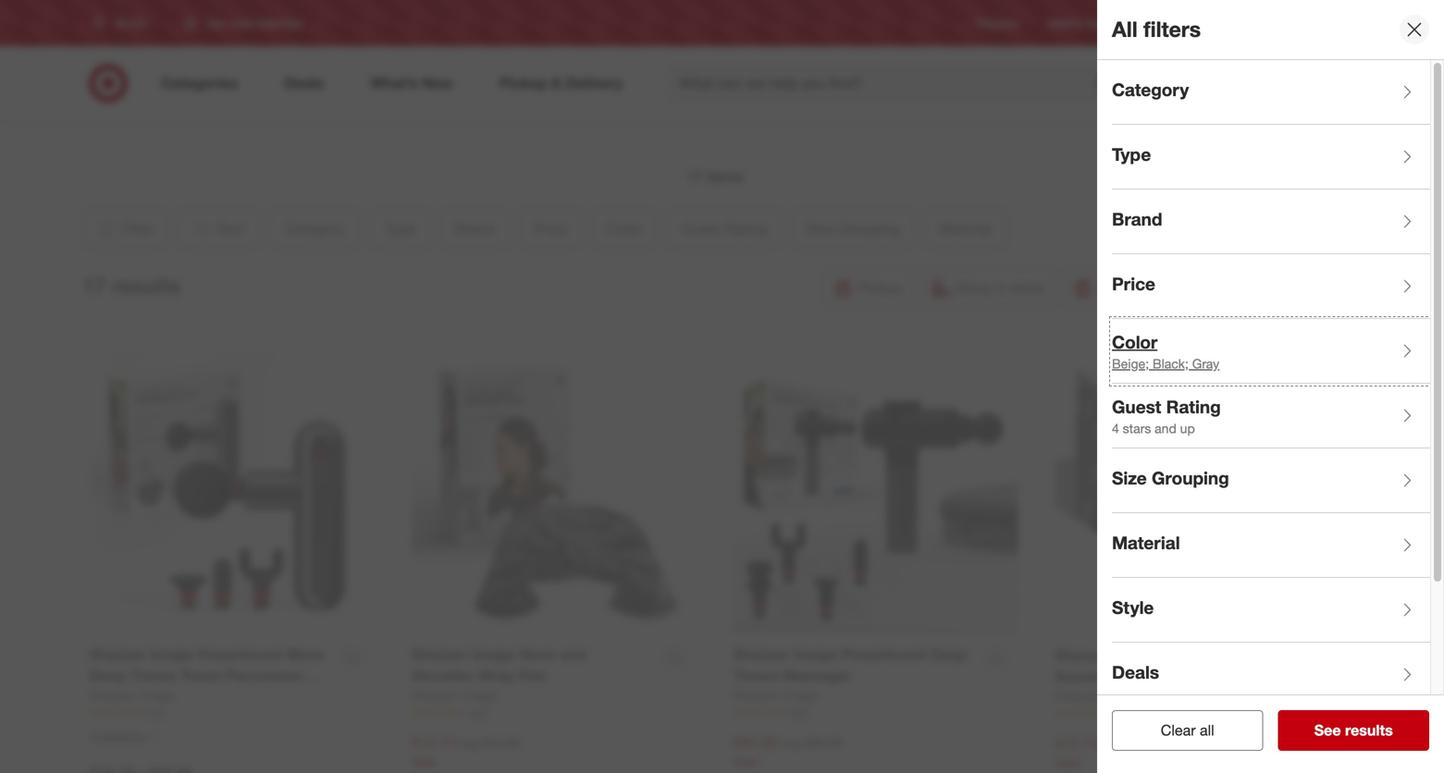 Task type: describe. For each thing, give the bounding box(es) containing it.
17 for 17 items
[[687, 168, 704, 186]]

weekly ad
[[1048, 16, 1101, 30]]

filters
[[1144, 16, 1202, 42]]

color
[[1113, 332, 1158, 353]]

price
[[1113, 274, 1156, 295]]

grouping
[[1152, 468, 1230, 489]]

guest rating 4 stars and up
[[1113, 397, 1222, 437]]

black;
[[1153, 356, 1189, 372]]

all filters
[[1113, 16, 1202, 42]]

see results
[[1315, 722, 1394, 740]]

all filters dialog
[[1098, 0, 1445, 774]]

gray
[[1193, 356, 1220, 372]]

115 link
[[89, 706, 374, 721]]

size
[[1113, 468, 1148, 489]]

registry link
[[978, 15, 1019, 31]]

style
[[1113, 598, 1155, 619]]

brand
[[1113, 209, 1163, 230]]

rating
[[1167, 397, 1222, 418]]

category button
[[1113, 60, 1431, 125]]

type button
[[1113, 125, 1431, 190]]

redcard link
[[1130, 15, 1175, 31]]

17 for 17 results
[[82, 273, 106, 299]]

price button
[[1113, 255, 1431, 319]]

reg for 146
[[1104, 736, 1123, 752]]

144
[[469, 706, 487, 720]]

deals button
[[1113, 643, 1431, 708]]

color beige; black; gray
[[1113, 332, 1220, 372]]

4
[[1113, 421, 1120, 437]]

sale for 146
[[1056, 755, 1081, 772]]

size grouping
[[1113, 468, 1230, 489]]

reg for 144
[[459, 735, 478, 751]]

brand button
[[1113, 190, 1431, 255]]

$12.74 for 146
[[1056, 735, 1100, 753]]

$99.99
[[804, 735, 843, 751]]

clear all button
[[1113, 711, 1264, 752]]

What can we help you find? suggestions appear below search field
[[668, 63, 1129, 104]]

see
[[1315, 722, 1342, 740]]

17 results
[[82, 273, 181, 299]]

guest
[[1113, 397, 1162, 418]]

$12.74 for 144
[[411, 734, 456, 752]]

weekly ad link
[[1048, 15, 1101, 31]]

registry
[[978, 16, 1019, 30]]

231
[[791, 706, 809, 720]]

231 link
[[734, 706, 1019, 721]]

sale for 231
[[734, 755, 759, 771]]

ad
[[1087, 16, 1101, 30]]

144 link
[[411, 706, 697, 721]]

and
[[1155, 421, 1177, 437]]

115
[[147, 706, 165, 720]]



Task type: locate. For each thing, give the bounding box(es) containing it.
$84.99 reg $99.99 sale
[[734, 734, 843, 771]]

0 horizontal spatial results
[[112, 273, 181, 299]]

0 horizontal spatial reg
[[459, 735, 478, 751]]

1 horizontal spatial 17
[[687, 168, 704, 186]]

reg for 231
[[782, 735, 800, 751]]

deals
[[1113, 662, 1160, 684]]

1 vertical spatial results
[[1346, 722, 1394, 740]]

see results button
[[1279, 711, 1430, 752]]

results
[[112, 273, 181, 299], [1346, 722, 1394, 740]]

17
[[687, 168, 704, 186], [82, 273, 106, 299]]

reg
[[459, 735, 478, 751], [782, 735, 800, 751], [1104, 736, 1123, 752]]

1 horizontal spatial $12.74
[[1056, 735, 1100, 753]]

results for see results
[[1346, 722, 1394, 740]]

$14.99 down 146
[[1126, 736, 1165, 752]]

1 vertical spatial 17
[[82, 273, 106, 299]]

1 horizontal spatial $12.74 reg $14.99 sale
[[1056, 735, 1165, 772]]

1 horizontal spatial results
[[1346, 722, 1394, 740]]

0 horizontal spatial $14.99
[[482, 735, 521, 751]]

up
[[1181, 421, 1196, 437]]

weekly
[[1048, 16, 1084, 30]]

type
[[1113, 144, 1152, 165]]

sale for 144
[[411, 755, 437, 771]]

all
[[1113, 16, 1138, 42]]

results for 17 results
[[112, 273, 181, 299]]

$14.99 for 146
[[1126, 736, 1165, 752]]

results inside button
[[1346, 722, 1394, 740]]

146 link
[[1056, 706, 1342, 722]]

size grouping button
[[1113, 449, 1431, 514]]

$12.74 reg $14.99 sale for 144
[[411, 734, 521, 771]]

redcard
[[1130, 16, 1175, 30]]

sale inside $84.99 reg $99.99 sale
[[734, 755, 759, 771]]

style button
[[1113, 579, 1431, 643]]

1 horizontal spatial sale
[[734, 755, 759, 771]]

0 vertical spatial results
[[112, 273, 181, 299]]

0 horizontal spatial 17
[[82, 273, 106, 299]]

reg down 144
[[459, 735, 478, 751]]

0 horizontal spatial $12.74 reg $14.99 sale
[[411, 734, 521, 771]]

beige;
[[1113, 356, 1150, 372]]

material
[[1113, 533, 1181, 554]]

search button
[[1116, 63, 1161, 107]]

search
[[1116, 76, 1161, 94]]

category
[[1113, 79, 1190, 101]]

1 horizontal spatial reg
[[782, 735, 800, 751]]

$14.99 for 144
[[482, 735, 521, 751]]

2 horizontal spatial reg
[[1104, 736, 1123, 752]]

clear
[[1161, 722, 1196, 740]]

items
[[708, 168, 744, 186]]

$14.99 down 144
[[482, 735, 521, 751]]

$12.74 reg $14.99 sale down 146
[[1056, 735, 1165, 772]]

all
[[1201, 722, 1215, 740]]

$12.74 reg $14.99 sale
[[411, 734, 521, 771], [1056, 735, 1165, 772]]

$12.74 reg $14.99 sale for 146
[[1056, 735, 1165, 772]]

$84.99
[[734, 734, 778, 752]]

stars
[[1123, 421, 1152, 437]]

reg inside $84.99 reg $99.99 sale
[[782, 735, 800, 751]]

17 items
[[687, 168, 744, 186]]

146
[[1113, 707, 1132, 721]]

reg down 146
[[1104, 736, 1123, 752]]

$12.74
[[411, 734, 456, 752], [1056, 735, 1100, 753]]

$12.74 reg $14.99 sale down 144
[[411, 734, 521, 771]]

sale
[[411, 755, 437, 771], [734, 755, 759, 771], [1056, 755, 1081, 772]]

material button
[[1113, 514, 1431, 579]]

0 horizontal spatial sale
[[411, 755, 437, 771]]

$14.99
[[482, 735, 521, 751], [1126, 736, 1165, 752]]

reg down 231
[[782, 735, 800, 751]]

clear all
[[1161, 722, 1215, 740]]

1 horizontal spatial $14.99
[[1126, 736, 1165, 752]]

0 vertical spatial 17
[[687, 168, 704, 186]]

2 horizontal spatial sale
[[1056, 755, 1081, 772]]

0 horizontal spatial $12.74
[[411, 734, 456, 752]]



Task type: vqa. For each thing, say whether or not it's contained in the screenshot.
the leftmost $12.74 reg $14.99 Sale
yes



